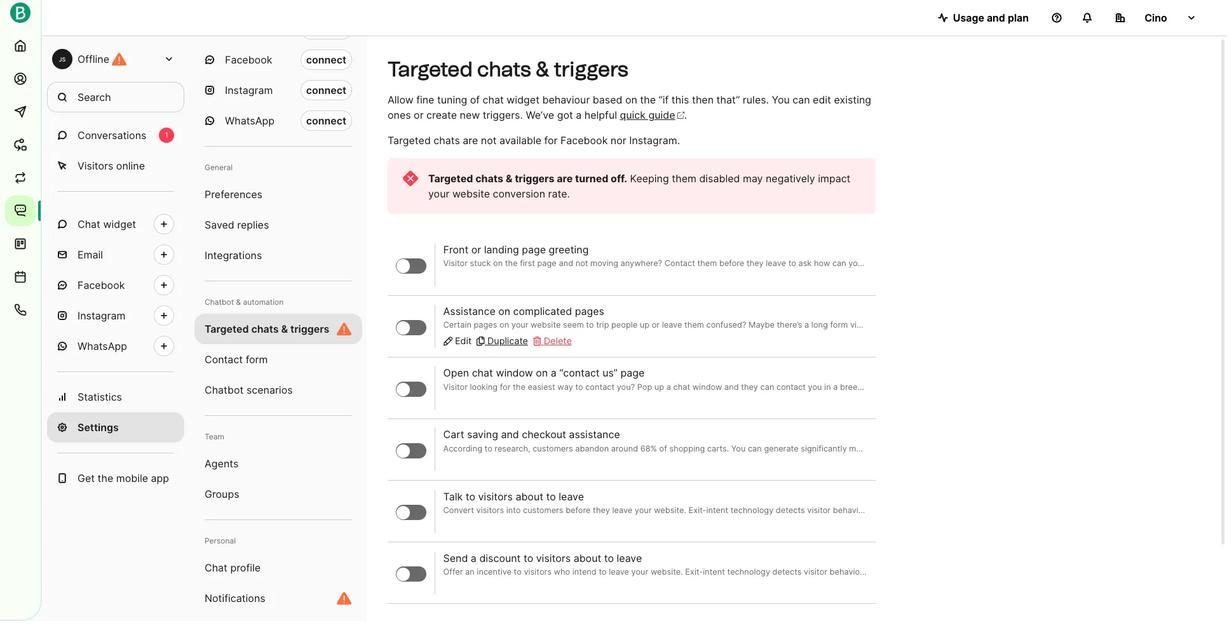 Task type: locate. For each thing, give the bounding box(es) containing it.
1 horizontal spatial and
[[725, 382, 739, 392]]

2 chatbot from the top
[[205, 384, 244, 397]]

you?
[[617, 382, 635, 392]]

visitors right discount
[[536, 552, 571, 565]]

0 vertical spatial chatbot
[[205, 297, 234, 307]]

edit
[[455, 336, 472, 347]]

1 horizontal spatial facebook
[[225, 53, 272, 66]]

get
[[78, 472, 95, 485]]

1 vertical spatial "contact
[[1149, 382, 1181, 392]]

cart saving and checkout assistance link
[[443, 429, 868, 455]]

0 vertical spatial chat
[[483, 93, 504, 106]]

1 horizontal spatial or
[[472, 244, 481, 256]]

1 vertical spatial whatsapp
[[78, 340, 127, 353]]

team
[[205, 432, 224, 442]]

window up easiest
[[496, 367, 533, 380]]

0 vertical spatial about
[[516, 490, 544, 503]]

chat inside allow fine tuning of chat widget behaviour based on the "if this then that" rules. you can edit existing ones or create new triggers. we've got a helpful
[[483, 93, 504, 106]]

chatbot inside chatbot scenarios link
[[205, 384, 244, 397]]

0 horizontal spatial on
[[498, 305, 511, 318]]

chatbot down contact
[[205, 384, 244, 397]]

chat right the up at the right bottom
[[674, 382, 690, 392]]

contact left you? at the bottom right of the page
[[586, 382, 615, 392]]

"contact up way
[[559, 367, 600, 380]]

integrations
[[205, 249, 262, 262]]

1 vertical spatial your
[[1130, 382, 1147, 392]]

1 horizontal spatial your
[[1130, 382, 1147, 392]]

instagram.
[[629, 134, 680, 147]]

for right url
[[1117, 382, 1128, 392]]

0 horizontal spatial can
[[761, 382, 775, 392]]

us" left page.
[[1184, 382, 1196, 392]]

targeted up fine
[[388, 57, 473, 81]]

for right looking
[[500, 382, 511, 392]]

conversion
[[493, 188, 545, 200]]

saving
[[467, 429, 498, 441]]

chat down visitors
[[78, 218, 100, 231]]

a right got
[[576, 109, 582, 121]]

or right front
[[472, 244, 481, 256]]

allow fine tuning of chat widget behaviour based on the "if this then that" rules. you can edit existing ones or create new triggers. we've got a helpful
[[388, 93, 872, 121]]

0 horizontal spatial chat
[[78, 218, 100, 231]]

visitors right talk
[[478, 490, 513, 503]]

agents
[[205, 458, 239, 470]]

widget down "visitors online" link
[[103, 218, 136, 231]]

groups
[[205, 488, 239, 501]]

contact left you
[[777, 382, 806, 392]]

notifications
[[205, 592, 265, 605]]

js
[[59, 56, 66, 63]]

and left they at the bottom of the page
[[725, 382, 739, 392]]

on up quick
[[625, 93, 637, 106]]

the right get on the left of the page
[[98, 472, 113, 485]]

0 horizontal spatial are
[[463, 134, 478, 147]]

triggers up conversion
[[515, 172, 555, 185]]

or inside allow fine tuning of chat widget behaviour based on the "if this then that" rules. you can edit existing ones or create new triggers. we've got a helpful
[[414, 109, 424, 121]]

1 horizontal spatial instagram
[[225, 84, 273, 97]]

get the mobile app
[[78, 472, 169, 485]]

your inside keeping them disabled may negatively impact your website conversion rate.
[[428, 188, 450, 200]]

0 vertical spatial and
[[987, 11, 1006, 24]]

0 horizontal spatial visitors
[[478, 490, 513, 503]]

chat
[[78, 218, 100, 231], [205, 562, 228, 575]]

1 vertical spatial visitors
[[536, 552, 571, 565]]

can right they at the bottom of the page
[[761, 382, 775, 392]]

targeted up contact
[[205, 323, 249, 336]]

saved
[[205, 219, 234, 231]]

0 horizontal spatial email
[[78, 249, 103, 261]]

1 horizontal spatial window
[[693, 382, 722, 392]]

preferences
[[205, 188, 262, 201]]

chat
[[483, 93, 504, 106], [472, 367, 493, 380], [674, 382, 690, 392]]

0 horizontal spatial contact
[[586, 382, 615, 392]]

0 vertical spatial are
[[463, 134, 478, 147]]

1 vertical spatial triggers
[[515, 172, 555, 185]]

triggers
[[554, 57, 629, 81], [515, 172, 555, 185], [291, 323, 329, 336]]

quick guide link
[[620, 109, 684, 121]]

delete button
[[533, 335, 572, 348]]

0 vertical spatial "contact
[[559, 367, 600, 380]]

leave inside "link"
[[559, 490, 584, 503]]

guide
[[649, 109, 675, 121]]

2 vertical spatial on
[[536, 367, 548, 380]]

1 vertical spatial connect
[[306, 84, 346, 97]]

on
[[625, 93, 637, 106], [498, 305, 511, 318], [536, 367, 548, 380]]

1 vertical spatial chatbot
[[205, 384, 244, 397]]

discount
[[480, 552, 521, 565]]

"contact left page.
[[1149, 382, 1181, 392]]

chat for chat widget
[[78, 218, 100, 231]]

your left website
[[428, 188, 450, 200]]

cart
[[443, 429, 464, 441]]

chat up looking
[[472, 367, 493, 380]]

personal
[[205, 537, 236, 546]]

are left not
[[463, 134, 478, 147]]

1 chatbot from the top
[[205, 297, 234, 307]]

search
[[78, 91, 111, 104]]

0 vertical spatial facebook
[[225, 53, 272, 66]]

0 vertical spatial targeted chats & triggers
[[388, 57, 629, 81]]

on inside allow fine tuning of chat widget behaviour based on the "if this then that" rules. you can edit existing ones or create new triggers. we've got a helpful
[[625, 93, 637, 106]]

1 horizontal spatial visitors
[[536, 552, 571, 565]]

triggers up contact form link
[[291, 323, 329, 336]]

are up rate.
[[557, 172, 573, 185]]

chatbot for chatbot scenarios
[[205, 384, 244, 397]]

notifications link
[[195, 584, 362, 614]]

are
[[463, 134, 478, 147], [557, 172, 573, 185]]

chats
[[477, 57, 531, 81], [434, 134, 460, 147], [476, 172, 503, 185], [251, 323, 279, 336]]

0 vertical spatial can
[[793, 93, 810, 106]]

behaviour
[[543, 93, 590, 106]]

0 vertical spatial connect
[[306, 53, 346, 66]]

targeted chats & triggers down automation
[[205, 323, 329, 336]]

front
[[443, 244, 469, 256]]

that"
[[717, 93, 740, 106]]

0 vertical spatial instagram
[[225, 84, 273, 97]]

1 horizontal spatial are
[[557, 172, 573, 185]]

0 horizontal spatial and
[[501, 429, 519, 441]]

triggers up based at top
[[554, 57, 629, 81]]

for
[[544, 134, 558, 147], [500, 382, 511, 392], [973, 382, 983, 392], [1117, 382, 1128, 392]]

2 horizontal spatial and
[[987, 11, 1006, 24]]

0 horizontal spatial email link
[[47, 240, 184, 270]]

1 vertical spatial and
[[725, 382, 739, 392]]

0 horizontal spatial your
[[428, 188, 450, 200]]

targeted chats & triggers
[[388, 57, 629, 81], [205, 323, 329, 336]]

1 vertical spatial instagram
[[78, 310, 126, 322]]

0 horizontal spatial or
[[414, 109, 424, 121]]

targeted chats are not available for facebook nor instagram.
[[388, 134, 680, 147]]

0 horizontal spatial "contact
[[559, 367, 600, 380]]

url
[[1099, 382, 1115, 392]]

and right saving
[[501, 429, 519, 441]]

plan
[[1008, 11, 1029, 24]]

1 horizontal spatial can
[[793, 93, 810, 106]]

chat profile
[[205, 562, 261, 575]]

you
[[772, 93, 790, 106]]

1 vertical spatial widget
[[103, 218, 136, 231]]

can right you on the top of page
[[793, 93, 810, 106]]

0 vertical spatial leave
[[559, 490, 584, 503]]

chat down personal
[[205, 562, 228, 575]]

or down fine
[[414, 109, 424, 121]]

1 horizontal spatial contact
[[777, 382, 806, 392]]

to
[[576, 382, 583, 392], [944, 382, 952, 392], [466, 490, 475, 503], [546, 490, 556, 503], [524, 552, 533, 565], [604, 552, 614, 565]]

window
[[496, 367, 533, 380], [693, 382, 722, 392]]

window left they at the bottom of the page
[[693, 382, 722, 392]]

2 vertical spatial connect
[[306, 114, 346, 127]]

leave
[[559, 490, 584, 503], [617, 552, 642, 565]]

1 vertical spatial email link
[[47, 240, 184, 270]]

a right the up at the right bottom
[[667, 382, 671, 392]]

1 vertical spatial about
[[574, 552, 602, 565]]

1 horizontal spatial widget
[[507, 93, 540, 106]]

1 vertical spatial chat
[[205, 562, 228, 575]]

2 horizontal spatial facebook
[[561, 134, 608, 147]]

page right landing
[[522, 244, 546, 256]]

0 horizontal spatial page
[[522, 244, 546, 256]]

0 horizontal spatial window
[[496, 367, 533, 380]]

settings link
[[47, 413, 184, 443]]

ones
[[388, 109, 411, 121]]

widget inside chat widget link
[[103, 218, 136, 231]]

your right url
[[1130, 382, 1147, 392]]

0 vertical spatial us"
[[603, 367, 618, 380]]

2 vertical spatial chat
[[674, 382, 690, 392]]

chatbot left automation
[[205, 297, 234, 307]]

0 horizontal spatial us"
[[603, 367, 618, 380]]

0 horizontal spatial whatsapp
[[78, 340, 127, 353]]

0 vertical spatial whatsapp
[[225, 114, 275, 127]]

us" up you? at the bottom right of the page
[[603, 367, 618, 380]]

1 vertical spatial can
[[761, 382, 775, 392]]

email
[[997, 382, 1017, 392]]

the left easiest
[[513, 382, 526, 392]]

whatsapp down instagram link
[[78, 340, 127, 353]]

they
[[741, 382, 758, 392]]

instagram
[[225, 84, 273, 97], [78, 310, 126, 322]]

0 horizontal spatial about
[[516, 490, 544, 503]]

the up quick guide at the top of page
[[640, 93, 656, 106]]

mobile
[[116, 472, 148, 485]]

0 vertical spatial email
[[225, 23, 251, 36]]

1 horizontal spatial page
[[621, 367, 645, 380]]

2 contact from the left
[[777, 382, 806, 392]]

chats up website
[[476, 172, 503, 185]]

chat up triggers.
[[483, 93, 504, 106]]

saved replies
[[205, 219, 269, 231]]

whatsapp up general
[[225, 114, 275, 127]]

connect for instagram
[[306, 84, 346, 97]]

3 connect from the top
[[306, 114, 346, 127]]

or
[[414, 109, 424, 121], [472, 244, 481, 256]]

this
[[672, 93, 689, 106]]

2 vertical spatial facebook
[[78, 279, 125, 292]]

1 vertical spatial us"
[[1184, 382, 1196, 392]]

0 vertical spatial or
[[414, 109, 424, 121]]

&
[[536, 57, 549, 81], [506, 172, 513, 185], [236, 297, 241, 307], [281, 323, 288, 336]]

1 horizontal spatial chat
[[205, 562, 228, 575]]

0 vertical spatial your
[[428, 188, 450, 200]]

1 horizontal spatial on
[[536, 367, 548, 380]]

0 vertical spatial chat
[[78, 218, 100, 231]]

"contact
[[559, 367, 600, 380], [1149, 382, 1181, 392]]

1 horizontal spatial leave
[[617, 552, 642, 565]]

0 vertical spatial visitors
[[478, 490, 513, 503]]

on up duplicate
[[498, 305, 511, 318]]

2 horizontal spatial on
[[625, 93, 637, 106]]

2 vertical spatial and
[[501, 429, 519, 441]]

scenarios
[[247, 384, 293, 397]]

2 connect from the top
[[306, 84, 346, 97]]

your inside open chat window on a "contact us" page visitor looking for the easiest way to contact you? pop up a chat window and they can contact you in a breeze, rather than having to wait for an email back. just enter the url for your "contact us" page.
[[1130, 382, 1147, 392]]

visitors
[[478, 490, 513, 503], [536, 552, 571, 565]]

on up easiest
[[536, 367, 548, 380]]

1 vertical spatial page
[[621, 367, 645, 380]]

conversations
[[78, 129, 146, 142]]

1 vertical spatial are
[[557, 172, 573, 185]]

page
[[522, 244, 546, 256], [621, 367, 645, 380]]

page up you? at the bottom right of the page
[[621, 367, 645, 380]]

email
[[225, 23, 251, 36], [78, 249, 103, 261]]

0 vertical spatial email link
[[195, 14, 362, 44]]

targeted chats & triggers up of
[[388, 57, 629, 81]]

online
[[116, 160, 145, 172]]

delete
[[544, 336, 572, 347]]

0 vertical spatial on
[[625, 93, 637, 106]]

contact form
[[205, 353, 268, 366]]

2 vertical spatial triggers
[[291, 323, 329, 336]]

0 vertical spatial widget
[[507, 93, 540, 106]]

and left plan
[[987, 11, 1006, 24]]

1 horizontal spatial about
[[574, 552, 602, 565]]

assistance on complicated pages link
[[443, 305, 868, 332]]

open
[[443, 367, 469, 380]]

1 connect from the top
[[306, 53, 346, 66]]

send a discount to visitors about to leave link
[[443, 552, 868, 578]]

replies
[[237, 219, 269, 231]]

edit link
[[443, 335, 472, 348]]

1 horizontal spatial targeted chats & triggers
[[388, 57, 629, 81]]

connect for whatsapp
[[306, 114, 346, 127]]

1 vertical spatial targeted chats & triggers
[[205, 323, 329, 336]]

rules.
[[743, 93, 769, 106]]

send a discount to visitors about to leave
[[443, 552, 642, 565]]

chatbot
[[205, 297, 234, 307], [205, 384, 244, 397]]

fine
[[416, 93, 434, 106]]

than
[[897, 382, 914, 392]]

1 vertical spatial chat
[[472, 367, 493, 380]]

search link
[[47, 82, 184, 113]]

widget up the "we've"
[[507, 93, 540, 106]]



Task type: vqa. For each thing, say whether or not it's contained in the screenshot.
Integrations Link
yes



Task type: describe. For each thing, give the bounding box(es) containing it.
1 vertical spatial email
[[78, 249, 103, 261]]

duplicate button
[[477, 335, 528, 348]]

1 horizontal spatial "contact
[[1149, 382, 1181, 392]]

greeting
[[549, 244, 589, 256]]

0 horizontal spatial facebook
[[78, 279, 125, 292]]

can inside allow fine tuning of chat widget behaviour based on the "if this then that" rules. you can edit existing ones or create new triggers. we've got a helpful
[[793, 93, 810, 106]]

& left automation
[[236, 297, 241, 307]]

in
[[825, 382, 831, 392]]

and inside "link"
[[501, 429, 519, 441]]

existing
[[834, 93, 872, 106]]

usage
[[953, 11, 985, 24]]

back.
[[1020, 382, 1041, 392]]

chatbot for chatbot & automation
[[205, 297, 234, 307]]

page inside open chat window on a "contact us" page visitor looking for the easiest way to contact you? pop up a chat window and they can contact you in a breeze, rather than having to wait for an email back. just enter the url for your "contact us" page.
[[621, 367, 645, 380]]

the inside get the mobile app link
[[98, 472, 113, 485]]

assistance
[[443, 305, 496, 318]]

and inside 'button'
[[987, 11, 1006, 24]]

a inside allow fine tuning of chat widget behaviour based on the "if this then that" rules. you can edit existing ones or create new triggers. we've got a helpful
[[576, 109, 582, 121]]

may
[[743, 172, 763, 185]]

1 vertical spatial or
[[472, 244, 481, 256]]

tuning
[[437, 93, 467, 106]]

the inside allow fine tuning of chat widget behaviour based on the "if this then that" rules. you can edit existing ones or create new triggers. we've got a helpful
[[640, 93, 656, 106]]

1
[[165, 130, 168, 140]]

landing
[[484, 244, 519, 256]]

1 horizontal spatial whatsapp
[[225, 114, 275, 127]]

wait
[[954, 382, 970, 392]]

targeted chats & triggers are turned off.
[[428, 172, 627, 185]]

0 vertical spatial window
[[496, 367, 533, 380]]

a right send
[[471, 552, 477, 565]]

impact
[[818, 172, 851, 185]]

open chat window on a "contact us" page visitor looking for the easiest way to contact you? pop up a chat window and they can contact you in a breeze, rather than having to wait for an email back. just enter the url for your "contact us" page.
[[443, 367, 1220, 392]]

quick
[[620, 109, 646, 121]]

& up the behaviour in the top of the page
[[536, 57, 549, 81]]

"if
[[659, 93, 669, 106]]

based
[[593, 93, 623, 106]]

about inside "link"
[[516, 490, 544, 503]]

can inside open chat window on a "contact us" page visitor looking for the easiest way to contact you? pop up a chat window and they can contact you in a breeze, rather than having to wait for an email back. just enter the url for your "contact us" page.
[[761, 382, 775, 392]]

profile
[[230, 562, 261, 575]]

integrations link
[[195, 240, 362, 271]]

for left an on the right bottom
[[973, 382, 983, 392]]

get the mobile app link
[[47, 463, 184, 494]]

keeping them disabled may negatively impact your website conversion rate.
[[428, 172, 851, 200]]

visitors inside "link"
[[478, 490, 513, 503]]

1 vertical spatial facebook
[[561, 134, 608, 147]]

1 horizontal spatial email
[[225, 23, 251, 36]]

chats up of
[[477, 57, 531, 81]]

having
[[916, 382, 942, 392]]

for down the "we've"
[[544, 134, 558, 147]]

0 horizontal spatial targeted chats & triggers
[[205, 323, 329, 336]]

a right in
[[834, 382, 838, 392]]

way
[[558, 382, 573, 392]]

1 horizontal spatial us"
[[1184, 382, 1196, 392]]

chat profile link
[[195, 553, 362, 584]]

talk to visitors about to leave
[[443, 490, 584, 503]]

chats down create
[[434, 134, 460, 147]]

visitor
[[443, 382, 468, 392]]

assistance
[[569, 429, 620, 441]]

pop
[[637, 382, 652, 392]]

groups link
[[195, 479, 362, 510]]

available
[[500, 134, 542, 147]]

checkout
[[522, 429, 566, 441]]

targeted up website
[[428, 172, 473, 185]]

0 vertical spatial page
[[522, 244, 546, 256]]

nor
[[611, 134, 627, 147]]

1 vertical spatial on
[[498, 305, 511, 318]]

0 vertical spatial triggers
[[554, 57, 629, 81]]

targeted chats & triggers link
[[195, 314, 362, 345]]

app
[[151, 472, 169, 485]]

edit
[[813, 93, 831, 106]]

cino button
[[1105, 5, 1207, 31]]

off.
[[611, 172, 627, 185]]

0 horizontal spatial instagram
[[78, 310, 126, 322]]

visitors online link
[[47, 151, 184, 181]]

chat for chat profile
[[205, 562, 228, 575]]

an
[[985, 382, 995, 392]]

1 vertical spatial leave
[[617, 552, 642, 565]]

chat widget
[[78, 218, 136, 231]]

automation
[[243, 297, 284, 307]]

pages
[[575, 305, 605, 318]]

talk to visitors about to leave link
[[443, 490, 868, 517]]

negatively
[[766, 172, 815, 185]]

of
[[470, 93, 480, 106]]

1 contact from the left
[[586, 382, 615, 392]]

preferences link
[[195, 179, 362, 210]]

duplicate
[[488, 336, 528, 347]]

complicated
[[513, 305, 572, 318]]

& up conversion
[[506, 172, 513, 185]]

up
[[655, 382, 664, 392]]

just
[[1043, 382, 1059, 392]]

rather
[[871, 382, 895, 392]]

contact form link
[[195, 345, 362, 375]]

allow
[[388, 93, 414, 106]]

assistance on complicated pages
[[443, 305, 605, 318]]

contact
[[205, 353, 243, 366]]

usage and plan
[[953, 11, 1029, 24]]

connect for facebook
[[306, 53, 346, 66]]

chats down automation
[[251, 323, 279, 336]]

whatsapp link
[[47, 331, 184, 362]]

new
[[460, 109, 480, 121]]

front or landing page greeting link
[[443, 244, 868, 270]]

send
[[443, 552, 468, 565]]

& up contact form link
[[281, 323, 288, 336]]

a up easiest
[[551, 367, 557, 380]]

form
[[246, 353, 268, 366]]

facebook link
[[47, 270, 184, 301]]

them
[[672, 172, 697, 185]]

disabled
[[699, 172, 740, 185]]

and inside open chat window on a "contact us" page visitor looking for the easiest way to contact you? pop up a chat window and they can contact you in a breeze, rather than having to wait for an email back. just enter the url for your "contact us" page.
[[725, 382, 739, 392]]

cino
[[1145, 11, 1168, 24]]

helpful
[[585, 109, 617, 121]]

1 vertical spatial window
[[693, 382, 722, 392]]

widget inside allow fine tuning of chat widget behaviour based on the "if this then that" rules. you can edit existing ones or create new triggers. we've got a helpful
[[507, 93, 540, 106]]

chatbot & automation
[[205, 297, 284, 307]]

usage and plan button
[[928, 5, 1039, 31]]

visitors online
[[78, 160, 145, 172]]

on inside open chat window on a "contact us" page visitor looking for the easiest way to contact you? pop up a chat window and they can contact you in a breeze, rather than having to wait for an email back. just enter the url for your "contact us" page.
[[536, 367, 548, 380]]

you
[[808, 382, 822, 392]]

create
[[427, 109, 457, 121]]

statistics
[[78, 391, 122, 404]]

front or landing page greeting
[[443, 244, 589, 256]]

chatbot scenarios
[[205, 384, 293, 397]]

targeted down the ones
[[388, 134, 431, 147]]

settings
[[78, 421, 119, 434]]

keeping
[[630, 172, 669, 185]]

saved replies link
[[195, 210, 362, 240]]

the left url
[[1084, 382, 1097, 392]]

general
[[205, 163, 233, 172]]

quick guide
[[620, 109, 675, 121]]

1 horizontal spatial email link
[[195, 14, 362, 44]]



